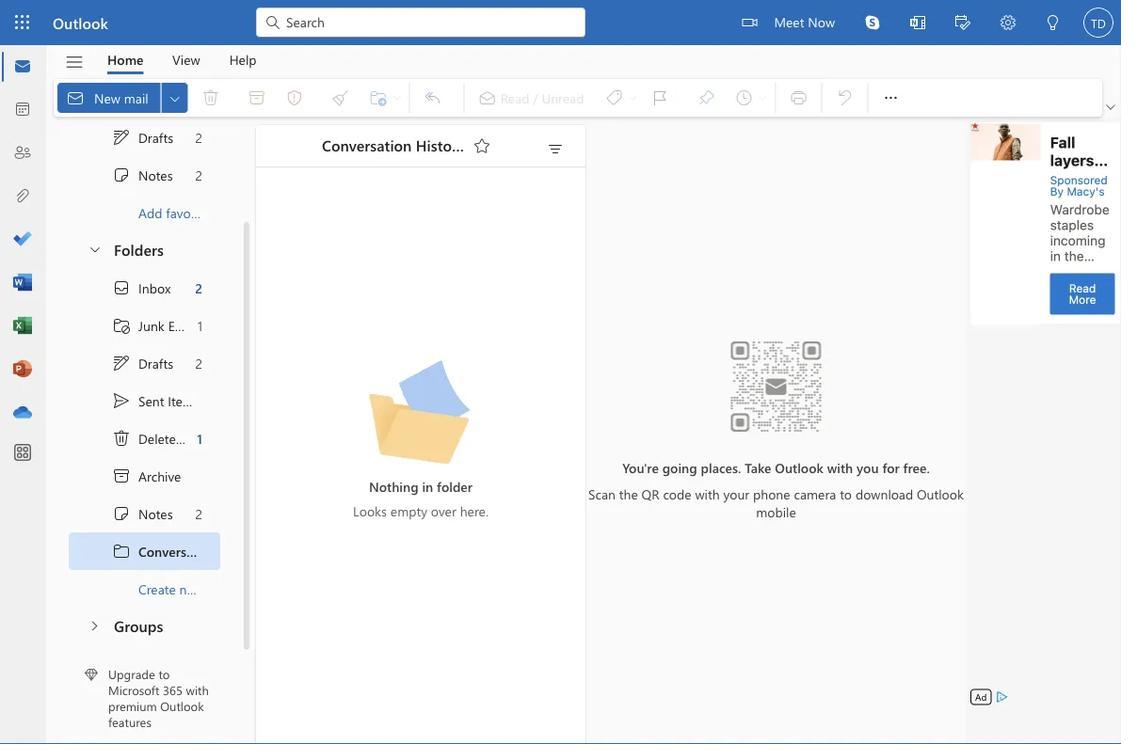 Task type: locate. For each thing, give the bounding box(es) containing it.
drafts up  sent items
[[138, 355, 173, 373]]

0 horizontal spatial folder
[[207, 581, 241, 598]]

1 vertical spatial 1
[[197, 430, 202, 448]]

 drafts for first  'tree item' from the bottom
[[112, 354, 173, 373]]

0 horizontal spatial to
[[158, 666, 170, 683]]

 button
[[78, 232, 110, 267], [77, 609, 112, 643]]

email
[[168, 317, 199, 335]]

 drafts up  tree item
[[112, 354, 173, 373]]

drafts down  popup button
[[138, 129, 173, 147]]

1 vertical spatial 
[[112, 354, 131, 373]]

 right mail
[[167, 91, 182, 106]]

free.
[[903, 459, 930, 476]]

2
[[195, 129, 202, 147], [195, 167, 202, 184], [195, 280, 202, 297], [195, 355, 202, 373], [195, 506, 202, 523]]

1 drafts from the top
[[138, 129, 173, 147]]

1 vertical spatial to
[[158, 666, 170, 683]]

meet
[[774, 13, 804, 30]]

 drafts inside tree
[[112, 354, 173, 373]]

code
[[663, 486, 691, 503]]

0 vertical spatial  drafts
[[112, 128, 173, 147]]

folders
[[114, 239, 164, 260]]

1 vertical spatial items
[[187, 430, 219, 448]]

with left you
[[827, 459, 853, 476]]

0 vertical spatial 
[[112, 128, 131, 147]]

folder up 'over'
[[437, 478, 473, 496]]


[[112, 317, 131, 336]]

 tree item
[[69, 119, 220, 157], [69, 345, 220, 383]]

2 down move & delete group at the top left
[[195, 129, 202, 147]]

notes
[[138, 167, 173, 184], [138, 506, 173, 523]]

 for folders
[[88, 242, 103, 257]]

2 down "email"
[[195, 355, 202, 373]]

0 horizontal spatial with
[[186, 682, 209, 699]]

 button
[[985, 0, 1031, 48]]

 button
[[467, 131, 497, 161]]

your
[[723, 486, 749, 503]]

0 vertical spatial 
[[167, 91, 182, 106]]

2 vertical spatial 
[[87, 619, 102, 634]]

files image
[[13, 187, 32, 206]]

0 vertical spatial  tree item
[[69, 157, 220, 194]]

home button
[[93, 45, 158, 74]]

notes for first  tree item from the bottom of the page
[[138, 506, 173, 523]]

tags group
[[468, 79, 771, 117]]

groups
[[114, 616, 163, 636]]

2 notes from the top
[[138, 506, 173, 523]]

help
[[229, 51, 257, 68]]

onedrive image
[[13, 404, 32, 423]]

going
[[662, 459, 697, 476]]

the
[[619, 486, 638, 503]]

2  notes from the top
[[112, 505, 173, 524]]

3 2 from the top
[[195, 280, 202, 297]]

0 vertical spatial notes
[[138, 167, 173, 184]]

premium
[[108, 698, 157, 715]]

1 1 from the top
[[197, 317, 202, 335]]


[[910, 15, 925, 30]]

 left groups
[[87, 619, 102, 634]]

1 right the deleted
[[197, 430, 202, 448]]

1  drafts from the top
[[112, 128, 173, 147]]

 deleted items
[[112, 430, 219, 449]]


[[264, 13, 282, 32]]

items inside  sent items
[[168, 393, 199, 410]]

items inside  deleted items
[[187, 430, 219, 448]]


[[112, 166, 131, 185], [112, 505, 131, 524]]

1 horizontal spatial folder
[[437, 478, 473, 496]]

0 vertical spatial items
[[168, 393, 199, 410]]

 tree item
[[69, 533, 220, 571]]

add favorite tree item
[[69, 194, 220, 232]]

 tree item up the sent
[[69, 345, 220, 383]]

with
[[827, 459, 853, 476], [695, 486, 720, 503], [186, 682, 209, 699]]

items for 
[[168, 393, 199, 410]]

word image
[[13, 274, 32, 293]]

 tree item down  archive
[[69, 496, 220, 533]]

notes down archive
[[138, 506, 173, 523]]

1  from the top
[[112, 166, 131, 185]]

 tree item down mail
[[69, 119, 220, 157]]

tree
[[69, 270, 241, 609]]

 for first  tree item from the bottom of the page
[[112, 505, 131, 524]]

1
[[197, 317, 202, 335], [197, 430, 202, 448]]

0 vertical spatial 1
[[197, 317, 202, 335]]

over
[[431, 503, 456, 520]]

0 vertical spatial  notes
[[112, 166, 173, 185]]

notes up add
[[138, 167, 173, 184]]

 button left folders
[[78, 232, 110, 267]]

 notes
[[112, 166, 173, 185], [112, 505, 173, 524]]

outlook up camera
[[775, 459, 823, 476]]

history
[[416, 135, 466, 155]]

you're going places. take outlook with you for free. scan the qr code with your phone camera to download outlook mobile
[[588, 459, 964, 521]]

folder inside tree item
[[207, 581, 241, 598]]

view button
[[158, 45, 214, 74]]

1 vertical spatial with
[[695, 486, 720, 503]]

now
[[808, 13, 835, 30]]

2  from the top
[[112, 354, 131, 373]]

conversation
[[322, 135, 412, 155]]

 new mail
[[66, 88, 148, 107]]

1 vertical spatial  tree item
[[69, 496, 220, 533]]

2  from the top
[[112, 505, 131, 524]]

 inside groups tree item
[[87, 619, 102, 634]]

 tree item up add
[[69, 157, 220, 194]]

drafts
[[138, 129, 173, 147], [138, 355, 173, 373]]

new
[[179, 581, 203, 598]]

items right the sent
[[168, 393, 199, 410]]

notes inside tree
[[138, 506, 173, 523]]

2 1 from the top
[[197, 430, 202, 448]]

1 vertical spatial 
[[112, 505, 131, 524]]

with right 365
[[186, 682, 209, 699]]

 sent items
[[112, 392, 199, 411]]

 inside tree
[[112, 354, 131, 373]]

application
[[0, 0, 1121, 745]]

0 vertical spatial  tree item
[[69, 119, 220, 157]]

with left the your
[[695, 486, 720, 503]]

2 up favorite
[[195, 167, 202, 184]]

td image
[[1083, 8, 1114, 38]]

to inside "upgrade to microsoft 365 with premium outlook features"
[[158, 666, 170, 683]]

2 horizontal spatial with
[[827, 459, 853, 476]]

1 vertical spatial drafts
[[138, 355, 173, 373]]

1 vertical spatial  button
[[77, 609, 112, 643]]

tab list containing home
[[93, 45, 271, 74]]

tree containing 
[[69, 270, 241, 609]]

 button inside folders tree item
[[78, 232, 110, 267]]

 junk email 1
[[112, 317, 202, 336]]

2 2 from the top
[[195, 167, 202, 184]]

1 vertical spatial notes
[[138, 506, 173, 523]]

 button left groups
[[77, 609, 112, 643]]

meet now
[[774, 13, 835, 30]]

2 down '' tree item
[[195, 506, 202, 523]]

for
[[882, 459, 900, 476]]

 down  new mail in the top left of the page
[[112, 128, 131, 147]]

outlook
[[53, 12, 108, 32], [775, 459, 823, 476], [917, 486, 964, 503], [160, 698, 204, 715]]

0 vertical spatial folder
[[437, 478, 473, 496]]

2  drafts from the top
[[112, 354, 173, 373]]

 button
[[56, 46, 93, 78]]

in
[[422, 478, 433, 496]]

outlook down free.
[[917, 486, 964, 503]]

 button for groups
[[77, 609, 112, 643]]


[[112, 128, 131, 147], [112, 354, 131, 373]]

 button inside groups tree item
[[77, 609, 112, 643]]

 button
[[940, 0, 985, 48]]

 left folders
[[88, 242, 103, 257]]

outlook up  button
[[53, 12, 108, 32]]

tab list
[[93, 45, 271, 74]]

mail image
[[13, 57, 32, 76]]

 tree item
[[69, 157, 220, 194], [69, 496, 220, 533]]

1 horizontal spatial to
[[840, 486, 852, 503]]

 inside folders tree item
[[88, 242, 103, 257]]

add
[[138, 204, 162, 222]]

 notes up add favorite tree item
[[112, 166, 173, 185]]

1 vertical spatial  notes
[[112, 505, 173, 524]]

items for 
[[187, 430, 219, 448]]

to right upgrade
[[158, 666, 170, 683]]

 drafts down mail
[[112, 128, 173, 147]]

 notes up '' 'tree item' at the left
[[112, 505, 173, 524]]

1 horizontal spatial with
[[695, 486, 720, 503]]

take
[[745, 459, 771, 476]]

 up add favorite tree item
[[112, 166, 131, 185]]

1 vertical spatial folder
[[207, 581, 241, 598]]

2 drafts from the top
[[138, 355, 173, 373]]

 inside tree
[[112, 505, 131, 524]]


[[112, 392, 131, 411]]

 up 
[[112, 505, 131, 524]]

1 right junk
[[197, 317, 202, 335]]

 tree item
[[69, 270, 220, 307]]

with inside "upgrade to microsoft 365 with premium outlook features"
[[186, 682, 209, 699]]

1 vertical spatial  tree item
[[69, 345, 220, 383]]

1 notes from the top
[[138, 167, 173, 184]]

folder inside the nothing in folder looks empty over here.
[[437, 478, 473, 496]]

items right the deleted
[[187, 430, 219, 448]]

 up  at the left of page
[[112, 354, 131, 373]]

to right camera
[[840, 486, 852, 503]]

 button for folders
[[78, 232, 110, 267]]

2 vertical spatial with
[[186, 682, 209, 699]]


[[112, 279, 131, 298]]

1  tree item from the top
[[69, 157, 220, 194]]

items
[[168, 393, 199, 410], [187, 430, 219, 448]]


[[1001, 15, 1016, 30]]

you
[[857, 459, 879, 476]]

create
[[138, 581, 176, 598]]

home
[[107, 51, 144, 68]]

0 vertical spatial to
[[840, 486, 852, 503]]

set your advertising preferences image
[[994, 690, 1009, 705]]

 tree item
[[69, 307, 220, 345]]

add favorite
[[138, 204, 210, 222]]


[[112, 430, 131, 449]]

0 vertical spatial  button
[[78, 232, 110, 267]]

sent
[[138, 393, 164, 410]]

0 vertical spatial drafts
[[138, 129, 173, 147]]

outlook right premium
[[160, 698, 204, 715]]

1 vertical spatial  drafts
[[112, 354, 173, 373]]


[[112, 543, 131, 561]]

1 vertical spatial 
[[88, 242, 103, 257]]

 button
[[162, 83, 188, 113]]

0 vertical spatial 
[[112, 166, 131, 185]]


[[167, 91, 182, 106], [88, 242, 103, 257], [87, 619, 102, 634]]

folder right new
[[207, 581, 241, 598]]

folder
[[437, 478, 473, 496], [207, 581, 241, 598]]

outlook banner
[[0, 0, 1121, 48]]

1  from the top
[[112, 128, 131, 147]]

2 up "email"
[[195, 280, 202, 297]]

download
[[856, 486, 913, 503]]

outlook inside "upgrade to microsoft 365 with premium outlook features"
[[160, 698, 204, 715]]



Task type: describe. For each thing, give the bounding box(es) containing it.
scan
[[588, 486, 616, 503]]

0 vertical spatial with
[[827, 459, 853, 476]]

 tree item
[[69, 458, 220, 496]]

 search field
[[256, 0, 585, 42]]


[[1046, 15, 1061, 30]]


[[112, 467, 131, 486]]

nothing
[[369, 478, 418, 496]]

nothing in folder looks empty over here.
[[353, 478, 488, 520]]

excel image
[[13, 317, 32, 336]]

folders tree item
[[69, 232, 220, 270]]

outlook inside banner
[[53, 12, 108, 32]]

create new folder
[[138, 581, 241, 598]]

inbox
[[138, 280, 171, 297]]

empty
[[390, 503, 427, 520]]

 tree item
[[69, 420, 220, 458]]

features
[[108, 714, 151, 731]]

folder for new
[[207, 581, 241, 598]]


[[66, 88, 85, 107]]

to inside you're going places. take outlook with you for free. scan the qr code with your phone camera to download outlook mobile
[[840, 486, 852, 503]]

upgrade
[[108, 666, 155, 683]]


[[1106, 103, 1115, 112]]


[[742, 15, 757, 30]]

 button
[[1031, 0, 1076, 48]]


[[881, 88, 900, 107]]

drafts inside tree
[[138, 355, 173, 373]]

2  tree item from the top
[[69, 496, 220, 533]]


[[473, 136, 491, 155]]

premium features image
[[85, 669, 98, 682]]

 button
[[895, 0, 940, 48]]

favorite
[[166, 204, 210, 222]]

 archive
[[112, 467, 181, 486]]

help button
[[215, 45, 271, 74]]

 tree item
[[69, 383, 220, 420]]

notes for 1st  tree item
[[138, 167, 173, 184]]


[[546, 140, 565, 159]]

here.
[[460, 503, 488, 520]]

conversation history heading
[[297, 125, 497, 167]]

2 inside  tree item
[[195, 280, 202, 297]]

5 2 from the top
[[195, 506, 202, 523]]

move & delete group
[[57, 79, 405, 117]]

 button
[[872, 79, 910, 117]]

1  notes from the top
[[112, 166, 173, 185]]

qr
[[642, 486, 659, 503]]

powerpoint image
[[13, 361, 32, 379]]

folder for in
[[437, 478, 473, 496]]

phone
[[753, 486, 790, 503]]

conversation history 
[[322, 135, 491, 155]]

new
[[94, 89, 120, 106]]

 button
[[850, 0, 895, 45]]

 notes inside tree
[[112, 505, 173, 524]]


[[64, 52, 84, 72]]

ad
[[975, 691, 987, 704]]

deleted
[[138, 430, 184, 448]]

 drafts for 1st  'tree item' from the top
[[112, 128, 173, 147]]

looks
[[353, 503, 387, 520]]

archive
[[138, 468, 181, 485]]

 for 1st  tree item
[[112, 166, 131, 185]]

people image
[[13, 144, 32, 163]]

places.
[[701, 459, 741, 476]]

2  tree item from the top
[[69, 345, 220, 383]]

 for groups
[[87, 619, 102, 634]]

365
[[163, 682, 183, 699]]

upgrade to microsoft 365 with premium outlook features
[[108, 666, 209, 731]]

1 inside  junk email 1
[[197, 317, 202, 335]]

view
[[172, 51, 200, 68]]

mail
[[124, 89, 148, 106]]

1  tree item from the top
[[69, 119, 220, 157]]


[[955, 15, 970, 30]]

 for first  'tree item' from the bottom
[[112, 354, 131, 373]]

 button
[[1102, 98, 1119, 117]]


[[865, 15, 880, 30]]

mobile
[[756, 503, 796, 521]]

4 2 from the top
[[195, 355, 202, 373]]

message list section
[[256, 120, 585, 744]]

left-rail-appbar navigation
[[4, 45, 41, 435]]

 button
[[540, 136, 570, 162]]

1 inside  tree item
[[197, 430, 202, 448]]

you're
[[622, 459, 659, 476]]

1 2 from the top
[[195, 129, 202, 147]]

application containing outlook
[[0, 0, 1121, 745]]

outlook link
[[53, 0, 108, 45]]

 inbox
[[112, 279, 171, 298]]

microsoft
[[108, 682, 159, 699]]

create new folder tree item
[[69, 571, 241, 609]]

more apps image
[[13, 444, 32, 463]]

 inside popup button
[[167, 91, 182, 106]]

 for 1st  'tree item' from the top
[[112, 128, 131, 147]]

Search for email, meetings, files and more. field
[[284, 12, 574, 31]]

camera
[[794, 486, 836, 503]]

to do image
[[13, 231, 32, 249]]

junk
[[138, 317, 165, 335]]

groups tree item
[[69, 609, 220, 646]]

calendar image
[[13, 101, 32, 120]]



Task type: vqa. For each thing, say whether or not it's contained in the screenshot.
Ok
no



